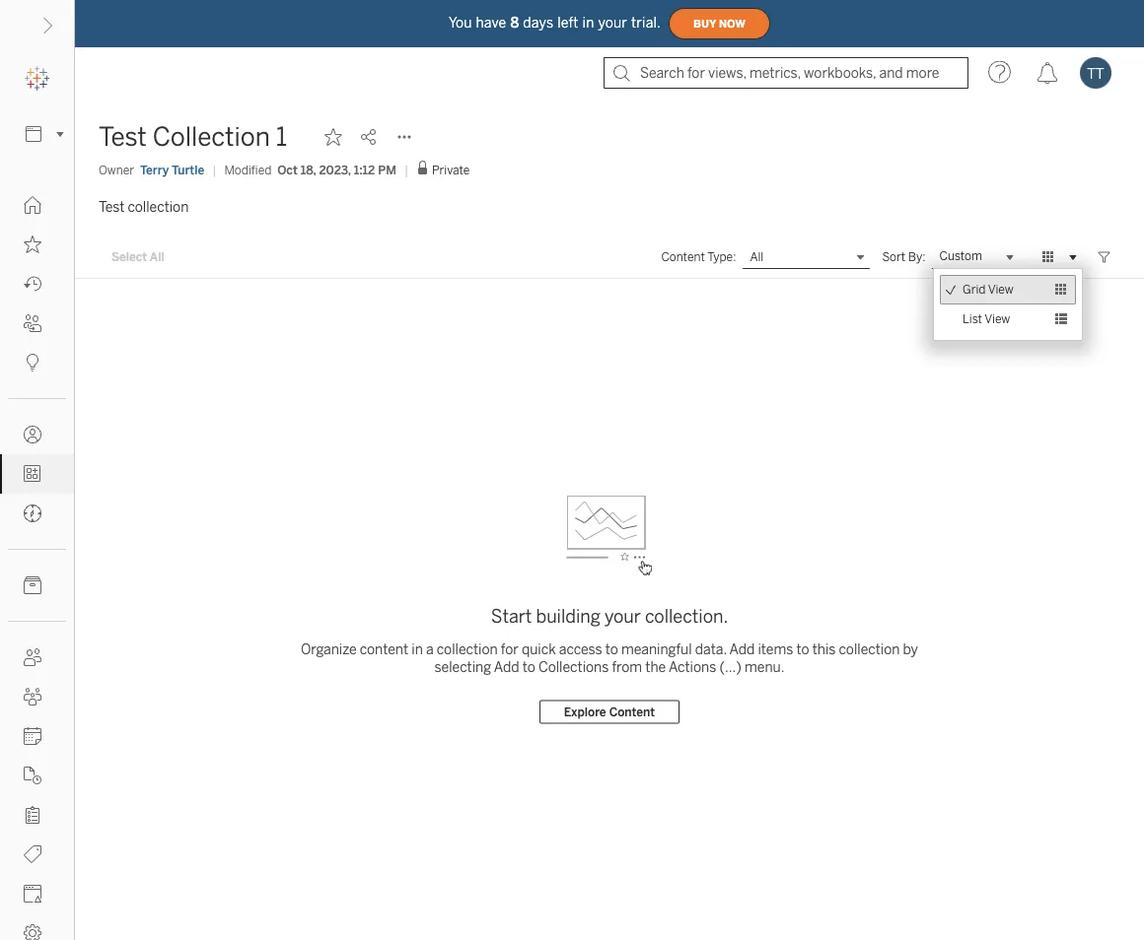 Task type: describe. For each thing, give the bounding box(es) containing it.
content inside button
[[609, 705, 655, 720]]

actions
[[669, 660, 716, 676]]

18,
[[301, 163, 316, 177]]

0 vertical spatial content
[[661, 250, 705, 264]]

list view
[[963, 312, 1010, 327]]

test collection 1
[[99, 122, 287, 152]]

test for test collection
[[99, 199, 125, 215]]

list
[[963, 312, 982, 327]]

modified
[[224, 163, 272, 177]]

2 horizontal spatial collection
[[839, 642, 900, 658]]

buy now button
[[669, 8, 770, 39]]

explore content button
[[539, 701, 680, 724]]

select all
[[111, 250, 164, 265]]

content type:
[[661, 250, 736, 264]]

grid view image
[[1040, 249, 1057, 266]]

selecting
[[435, 660, 491, 676]]

access
[[559, 642, 602, 658]]

collections
[[539, 660, 609, 676]]

type:
[[707, 250, 736, 264]]

grid view
[[963, 283, 1014, 297]]

custom
[[939, 249, 982, 263]]

1 horizontal spatial to
[[605, 642, 618, 658]]

test for test collection 1
[[99, 122, 147, 152]]

2 horizontal spatial to
[[796, 642, 809, 658]]

terry turtle link
[[140, 161, 204, 179]]

you have 8 days left in your trial.
[[449, 15, 661, 31]]

building
[[536, 606, 601, 627]]

view for list view
[[985, 312, 1010, 327]]

0 vertical spatial your
[[598, 15, 627, 31]]

main navigation. press the up and down arrow keys to access links. element
[[0, 185, 74, 941]]

0 horizontal spatial to
[[523, 660, 535, 676]]

owner
[[99, 163, 134, 177]]

0 vertical spatial add
[[729, 642, 755, 658]]

collection
[[153, 122, 270, 152]]

for
[[501, 642, 519, 658]]

1 vertical spatial your
[[605, 606, 641, 627]]

content
[[360, 642, 408, 658]]

0 horizontal spatial add
[[494, 660, 519, 676]]

sort by:
[[882, 250, 926, 264]]

you
[[449, 15, 472, 31]]

now
[[719, 18, 746, 30]]

the
[[645, 660, 666, 676]]

buy
[[693, 18, 716, 30]]

explore content
[[564, 705, 655, 720]]

by
[[903, 642, 918, 658]]

(...)
[[719, 660, 742, 676]]

change view mode list box
[[934, 269, 1082, 340]]

1 | from the left
[[212, 163, 216, 177]]

left
[[557, 15, 579, 31]]

trial.
[[631, 15, 661, 31]]

collection.
[[645, 606, 728, 627]]

explore
[[564, 705, 606, 720]]

by:
[[908, 250, 926, 264]]

have
[[476, 15, 506, 31]]

test collection
[[99, 199, 189, 215]]



Task type: vqa. For each thing, say whether or not it's contained in the screenshot.
leftmost Content
yes



Task type: locate. For each thing, give the bounding box(es) containing it.
your left "trial."
[[598, 15, 627, 31]]

0 vertical spatial view
[[988, 283, 1014, 297]]

test
[[99, 122, 147, 152], [99, 199, 125, 215]]

1 horizontal spatial content
[[661, 250, 705, 264]]

private
[[432, 163, 470, 178]]

2 | from the left
[[404, 163, 408, 177]]

1 vertical spatial content
[[609, 705, 655, 720]]

1 vertical spatial add
[[494, 660, 519, 676]]

2 all from the left
[[750, 250, 764, 265]]

to up the from
[[605, 642, 618, 658]]

Search for views, metrics, workbooks, and more text field
[[604, 57, 969, 89]]

1 test from the top
[[99, 122, 147, 152]]

8
[[510, 15, 519, 31]]

1 horizontal spatial |
[[404, 163, 408, 177]]

to down quick
[[523, 660, 535, 676]]

1 vertical spatial view
[[985, 312, 1010, 327]]

in left a
[[412, 642, 423, 658]]

grid
[[963, 283, 986, 297]]

from
[[612, 660, 642, 676]]

navigation panel element
[[0, 59, 74, 941]]

menu.
[[745, 660, 785, 676]]

terry
[[140, 163, 169, 177]]

1 horizontal spatial add
[[729, 642, 755, 658]]

days
[[523, 15, 554, 31]]

this
[[812, 642, 836, 658]]

organize content in a collection for quick access to meaningful data. add items to this collection by selecting add to collections from the actions (...) menu.
[[301, 642, 918, 676]]

all button
[[742, 246, 870, 269]]

| right turtle
[[212, 163, 216, 177]]

organize
[[301, 642, 357, 658]]

0 vertical spatial test
[[99, 122, 147, 152]]

turtle
[[172, 163, 204, 177]]

all inside dropdown button
[[750, 250, 764, 265]]

0 horizontal spatial content
[[609, 705, 655, 720]]

content down the from
[[609, 705, 655, 720]]

oct
[[277, 163, 298, 177]]

test up owner
[[99, 122, 147, 152]]

owner terry turtle | modified oct 18, 2023, 1:12 pm |
[[99, 163, 408, 177]]

all inside button
[[150, 250, 164, 265]]

sort
[[882, 250, 906, 264]]

view right list
[[985, 312, 1010, 327]]

0 vertical spatial in
[[583, 15, 594, 31]]

view
[[988, 283, 1014, 297], [985, 312, 1010, 327]]

all
[[150, 250, 164, 265], [750, 250, 764, 265]]

to left the this
[[796, 642, 809, 658]]

in
[[583, 15, 594, 31], [412, 642, 423, 658]]

to
[[605, 642, 618, 658], [796, 642, 809, 658], [523, 660, 535, 676]]

pm
[[378, 163, 396, 177]]

your
[[598, 15, 627, 31], [605, 606, 641, 627]]

1:12
[[354, 163, 375, 177]]

0 horizontal spatial |
[[212, 163, 216, 177]]

0 horizontal spatial all
[[150, 250, 164, 265]]

your up organize content in a collection for quick access to meaningful data. add items to this collection by selecting add to collections from the actions (...) menu.
[[605, 606, 641, 627]]

all right select
[[150, 250, 164, 265]]

in inside organize content in a collection for quick access to meaningful data. add items to this collection by selecting add to collections from the actions (...) menu.
[[412, 642, 423, 658]]

quick
[[522, 642, 556, 658]]

buy now
[[693, 18, 746, 30]]

view right grid
[[988, 283, 1014, 297]]

content
[[661, 250, 705, 264], [609, 705, 655, 720]]

2023,
[[319, 163, 351, 177]]

0 horizontal spatial collection
[[128, 199, 189, 215]]

all right 'type:'
[[750, 250, 764, 265]]

start building your collection.
[[491, 606, 728, 627]]

1 all from the left
[[150, 250, 164, 265]]

1 horizontal spatial all
[[750, 250, 764, 265]]

test down owner
[[99, 199, 125, 215]]

1 horizontal spatial collection
[[437, 642, 498, 658]]

collection down terry
[[128, 199, 189, 215]]

select all button
[[99, 246, 177, 269]]

custom button
[[932, 246, 1020, 269]]

| right pm
[[404, 163, 408, 177]]

collection left by
[[839, 642, 900, 658]]

1 vertical spatial test
[[99, 199, 125, 215]]

|
[[212, 163, 216, 177], [404, 163, 408, 177]]

meaningful
[[621, 642, 692, 658]]

1 horizontal spatial in
[[583, 15, 594, 31]]

select
[[111, 250, 147, 265]]

1 vertical spatial in
[[412, 642, 423, 658]]

add down for
[[494, 660, 519, 676]]

data.
[[695, 642, 727, 658]]

collection
[[128, 199, 189, 215], [437, 642, 498, 658], [839, 642, 900, 658]]

view for grid view
[[988, 283, 1014, 297]]

start
[[491, 606, 532, 627]]

add up (...)
[[729, 642, 755, 658]]

a
[[426, 642, 434, 658]]

collection up selecting
[[437, 642, 498, 658]]

0 horizontal spatial in
[[412, 642, 423, 658]]

add
[[729, 642, 755, 658], [494, 660, 519, 676]]

content left 'type:'
[[661, 250, 705, 264]]

in right left
[[583, 15, 594, 31]]

2 test from the top
[[99, 199, 125, 215]]

1
[[276, 122, 287, 152]]

items
[[758, 642, 793, 658]]



